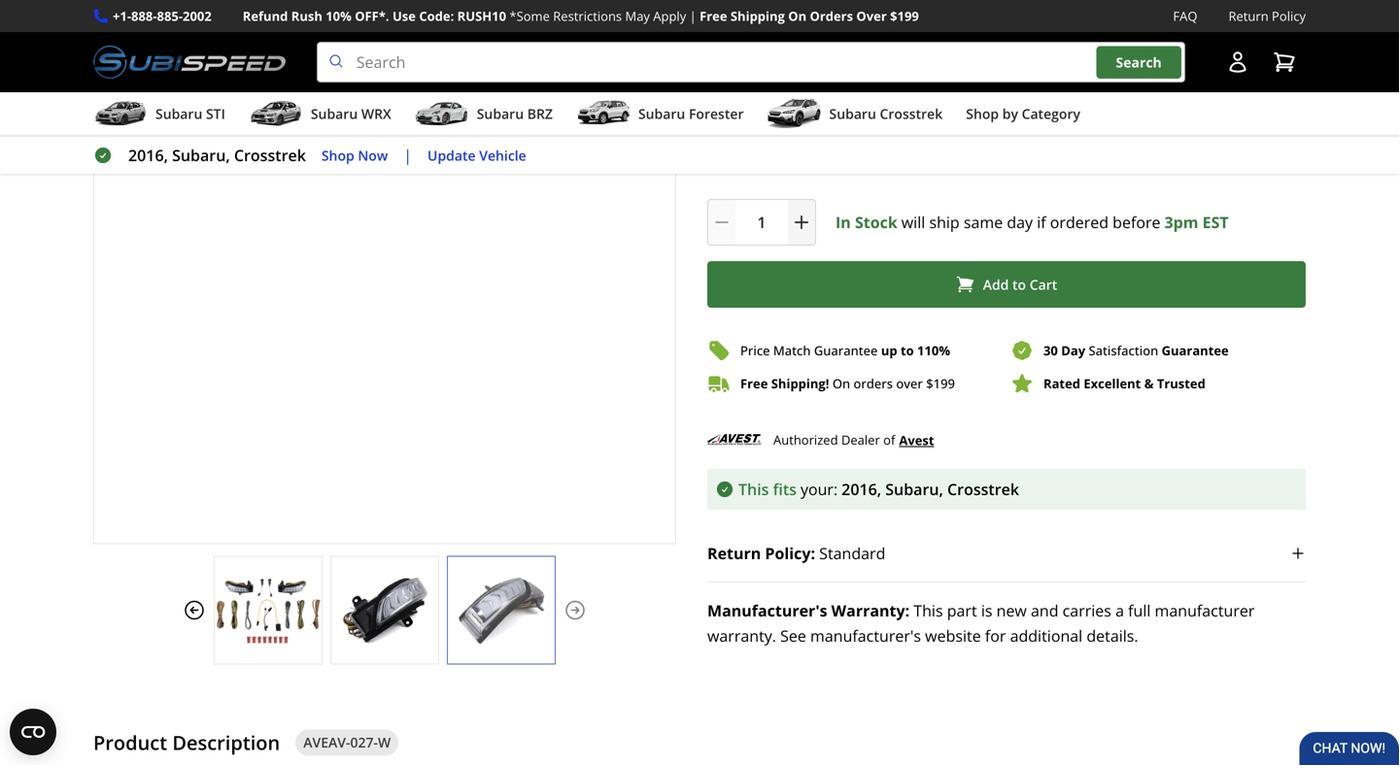 Task type: locate. For each thing, give the bounding box(es) containing it.
1 horizontal spatial shop
[[966, 105, 999, 123]]

subaru forester button
[[576, 96, 744, 135]]

1 horizontal spatial empty star image
[[759, 66, 776, 83]]

this for fits
[[739, 479, 769, 500]]

2016, right your:
[[842, 479, 882, 500]]

ordered
[[1050, 212, 1109, 233]]

$
[[926, 375, 934, 393]]

additional
[[1010, 626, 1083, 647]]

1 horizontal spatial msrp
[[943, 122, 980, 140]]

subaru sti button
[[93, 96, 225, 135]]

this part is new and carries a full manufacturer warranty. see manufacturer's website for additional details.
[[708, 601, 1255, 647]]

subaru inside dropdown button
[[638, 105, 685, 123]]

2 horizontal spatial aveav-027-w avest subaru sequential turn signal mirror light (chrome inner) - 2015+ wrx / 2015+ sti / 2014+ forester / 2013+ crosstrek, image
[[448, 577, 555, 645]]

0 vertical spatial crosstrek
[[880, 105, 943, 123]]

return policy: standard
[[708, 543, 886, 564]]

0 horizontal spatial of
[[884, 432, 895, 449]]

to right 'up'
[[901, 342, 914, 360]]

1 horizontal spatial in
[[802, 153, 816, 174]]

pay
[[708, 153, 734, 174]]

1 vertical spatial of
[[884, 432, 895, 449]]

return left policy:
[[708, 543, 761, 564]]

1 horizontal spatial 2016,
[[842, 479, 882, 500]]

this inside this part is new and carries a full manufacturer warranty. see manufacturer's website for additional details.
[[914, 601, 943, 622]]

2016,
[[128, 145, 168, 166], [842, 479, 882, 500]]

website
[[925, 626, 981, 647]]

|
[[690, 7, 697, 25], [404, 145, 412, 166]]

3pm
[[1165, 212, 1199, 233]]

0 horizontal spatial empty star image
[[708, 66, 725, 83]]

manufacturer's
[[708, 601, 828, 622]]

empty star image left the write
[[776, 66, 793, 83]]

shop left by
[[966, 105, 999, 123]]

add to cart
[[983, 275, 1058, 294]]

on left orders at the right of page
[[833, 375, 851, 393]]

msrp right on
[[943, 122, 980, 140]]

1 vertical spatial free
[[741, 375, 768, 393]]

shop now link
[[322, 145, 388, 167]]

go to left image image
[[183, 599, 206, 623]]

guarantee up the trusted
[[1162, 342, 1229, 360]]

subaru left forester
[[638, 105, 685, 123]]

price
[[741, 342, 770, 360]]

&
[[1145, 375, 1154, 393]]

10%
[[326, 7, 352, 25]]

0 vertical spatial full
[[756, 153, 778, 174]]

subaru, down subaru sti
[[172, 145, 230, 166]]

return inside "link"
[[1229, 7, 1269, 25]]

shop inside shop by category dropdown button
[[966, 105, 999, 123]]

details.
[[1087, 626, 1139, 647]]

1 horizontal spatial a
[[1116, 601, 1124, 622]]

add to cart button
[[708, 262, 1306, 308]]

0 vertical spatial msrp
[[903, 103, 939, 121]]

0 horizontal spatial guarantee
[[814, 342, 878, 360]]

shop left now
[[322, 146, 354, 164]]

1 horizontal spatial of
[[1028, 153, 1043, 174]]

2016, down subaru sti dropdown button
[[128, 145, 168, 166]]

part
[[947, 601, 977, 622]]

| right apply
[[690, 7, 697, 25]]

free down the price
[[741, 375, 768, 393]]

in left 4
[[802, 153, 816, 174]]

| right now
[[404, 145, 412, 166]]

0 horizontal spatial free
[[700, 7, 727, 25]]

of left $43.12
[[1028, 153, 1043, 174]]

if
[[1037, 212, 1046, 233]]

0 horizontal spatial msrp
[[903, 103, 939, 121]]

guarantee up free shipping! on orders over $ 199
[[814, 342, 878, 360]]

product
[[93, 730, 167, 757]]

use
[[393, 7, 416, 25]]

1 horizontal spatial this
[[914, 601, 943, 622]]

shop by category
[[966, 105, 1081, 123]]

subaru
[[156, 105, 202, 123], [311, 105, 358, 123], [477, 105, 524, 123], [638, 105, 685, 123], [830, 105, 877, 123]]

1 horizontal spatial crosstrek
[[880, 105, 943, 123]]

shop now
[[322, 146, 388, 164]]

price match guarantee up to 110%
[[741, 342, 951, 360]]

crosstrek inside dropdown button
[[880, 105, 943, 123]]

to inside button
[[1013, 275, 1026, 294]]

same
[[964, 212, 1003, 233]]

on left orders
[[788, 7, 807, 25]]

0 horizontal spatial in
[[738, 153, 752, 174]]

msrp up on
[[903, 103, 939, 121]]

in right 'pay'
[[738, 153, 752, 174]]

increment image
[[792, 213, 812, 232]]

0 horizontal spatial shop
[[322, 146, 354, 164]]

0 horizontal spatial a
[[843, 65, 850, 83]]

2 empty star image from the left
[[759, 66, 776, 83]]

subaru left wrx
[[311, 105, 358, 123]]

1 horizontal spatial return
[[1229, 7, 1269, 25]]

a subaru brz thumbnail image image
[[415, 99, 469, 128]]

subaru brz button
[[415, 96, 553, 135]]

subaru left the brz
[[477, 105, 524, 123]]

before
[[1113, 212, 1161, 233]]

1 vertical spatial subaru,
[[886, 479, 944, 500]]

885-
[[157, 7, 183, 25]]

a right the write
[[843, 65, 850, 83]]

None number field
[[708, 199, 816, 246]]

1 horizontal spatial guarantee
[[1162, 342, 1229, 360]]

guarantee
[[814, 342, 878, 360], [1162, 342, 1229, 360]]

avest image
[[708, 427, 762, 454]]

1 vertical spatial msrp
[[943, 122, 980, 140]]

0 horizontal spatial this
[[739, 479, 769, 500]]

subaru left sti
[[156, 105, 202, 123]]

orders
[[854, 375, 893, 393]]

a subaru sti thumbnail image image
[[93, 99, 148, 128]]

return left policy on the right top of the page
[[1229, 7, 1269, 25]]

0 vertical spatial free
[[700, 7, 727, 25]]

return
[[1229, 7, 1269, 25], [708, 543, 761, 564]]

1 vertical spatial a
[[1116, 601, 1124, 622]]

0 horizontal spatial on
[[788, 7, 807, 25]]

subaru, down avest
[[886, 479, 944, 500]]

match
[[774, 342, 811, 360]]

0 horizontal spatial empty star image
[[725, 66, 742, 83]]

now
[[358, 146, 388, 164]]

cart
[[1030, 275, 1058, 294]]

0 horizontal spatial crosstrek
[[234, 145, 306, 166]]

to right add
[[1013, 275, 1026, 294]]

forester
[[689, 105, 744, 123]]

full up "details."
[[1128, 601, 1151, 622]]

0 vertical spatial |
[[690, 7, 697, 25]]

off*.
[[355, 7, 389, 25]]

by
[[1003, 105, 1018, 123]]

30 day satisfaction guarantee
[[1044, 342, 1229, 360]]

2 horizontal spatial empty star image
[[776, 66, 793, 83]]

0 vertical spatial on
[[788, 7, 807, 25]]

update vehicle button
[[428, 145, 527, 167]]

1 vertical spatial to
[[901, 342, 914, 360]]

3 subaru from the left
[[477, 105, 524, 123]]

2 vertical spatial crosstrek
[[948, 479, 1020, 500]]

0 vertical spatial subaru,
[[172, 145, 230, 166]]

dealer
[[842, 432, 880, 449]]

1 horizontal spatial empty star image
[[742, 66, 759, 83]]

shipping
[[731, 7, 785, 25]]

0 vertical spatial shop
[[966, 105, 999, 123]]

save
[[843, 122, 873, 140]]

rush
[[291, 7, 323, 25]]

full inside this part is new and carries a full manufacturer warranty. see manufacturer's website for additional details.
[[1128, 601, 1151, 622]]

shop for shop by category
[[966, 105, 999, 123]]

0 horizontal spatial aveav-027-w avest subaru sequential turn signal mirror light (chrome inner) - 2015+ wrx / 2015+ sti / 2014+ forester / 2013+ crosstrek, image
[[215, 577, 322, 645]]

1 vertical spatial this
[[914, 601, 943, 622]]

0 horizontal spatial |
[[404, 145, 412, 166]]

to
[[1013, 275, 1026, 294], [901, 342, 914, 360]]

empty star image
[[725, 66, 742, 83], [759, 66, 776, 83]]

shop inside shop now link
[[322, 146, 354, 164]]

write
[[808, 65, 840, 83]]

refund rush 10% off*. use code: rush10 *some restrictions may apply | free shipping on orders over $199
[[243, 7, 919, 25]]

empty star image up $172.46
[[742, 66, 759, 83]]

category
[[1022, 105, 1081, 123]]

0 vertical spatial of
[[1028, 153, 1043, 174]]

1 horizontal spatial to
[[1013, 275, 1026, 294]]

4 subaru from the left
[[638, 105, 685, 123]]

subaru down write a review
[[830, 105, 877, 123]]

1 horizontal spatial full
[[1128, 601, 1151, 622]]

of left the avest link
[[884, 432, 895, 449]]

2 subaru from the left
[[311, 105, 358, 123]]

free right apply
[[700, 7, 727, 25]]

over
[[896, 375, 923, 393]]

subaru,
[[172, 145, 230, 166], [886, 479, 944, 500]]

a subaru crosstrek thumbnail image image
[[767, 99, 822, 128]]

0 vertical spatial to
[[1013, 275, 1026, 294]]

refund
[[243, 7, 288, 25]]

1 aveav-027-w avest subaru sequential turn signal mirror light (chrome inner) - 2015+ wrx / 2015+ sti / 2014+ forester / 2013+ crosstrek, image from the left
[[215, 577, 322, 645]]

description
[[172, 730, 280, 757]]

wrx
[[361, 105, 391, 123]]

subaru wrx button
[[249, 96, 391, 135]]

1 vertical spatial shop
[[322, 146, 354, 164]]

1 vertical spatial crosstrek
[[234, 145, 306, 166]]

manufacturer's
[[811, 626, 921, 647]]

empty star image up forester
[[725, 66, 742, 83]]

empty star image up $172.46
[[759, 66, 776, 83]]

0 vertical spatial return
[[1229, 7, 1269, 25]]

1 horizontal spatial aveav-027-w avest subaru sequential turn signal mirror light (chrome inner) - 2015+ wrx / 2015+ sti / 2014+ forester / 2013+ crosstrek, image
[[331, 577, 438, 645]]

0 horizontal spatial to
[[901, 342, 914, 360]]

1 horizontal spatial subaru,
[[886, 479, 944, 500]]

in
[[738, 153, 752, 174], [802, 153, 816, 174]]

subaru for subaru brz
[[477, 105, 524, 123]]

$199
[[890, 7, 919, 25]]

full left or
[[756, 153, 778, 174]]

0 horizontal spatial return
[[708, 543, 761, 564]]

1 vertical spatial on
[[833, 375, 851, 393]]

stock
[[855, 212, 898, 233]]

0 vertical spatial this
[[739, 479, 769, 500]]

empty star image up forester
[[708, 66, 725, 83]]

free
[[700, 7, 727, 25], [741, 375, 768, 393]]

this left part in the bottom of the page
[[914, 601, 943, 622]]

2 horizontal spatial crosstrek
[[948, 479, 1020, 500]]

fits
[[773, 479, 797, 500]]

0 vertical spatial 2016,
[[128, 145, 168, 166]]

subaru forester
[[638, 105, 744, 123]]

5 subaru from the left
[[830, 105, 877, 123]]

1 horizontal spatial |
[[690, 7, 697, 25]]

1 vertical spatial 2016,
[[842, 479, 882, 500]]

aveav-027-w avest subaru sequential turn signal mirror light (chrome inner) - 2015+ wrx / 2015+ sti / 2014+ forester / 2013+ crosstrek, image
[[215, 577, 322, 645], [331, 577, 438, 645], [448, 577, 555, 645]]

this left fits
[[739, 479, 769, 500]]

1 vertical spatial full
[[1128, 601, 1151, 622]]

write a review
[[808, 65, 892, 83]]

review
[[853, 65, 892, 83]]

1 horizontal spatial free
[[741, 375, 768, 393]]

1 vertical spatial return
[[708, 543, 761, 564]]

1 in from the left
[[738, 153, 752, 174]]

1 subaru from the left
[[156, 105, 202, 123]]

sti
[[206, 105, 225, 123]]

empty star image
[[708, 66, 725, 83], [742, 66, 759, 83], [776, 66, 793, 83]]

subaru for subaru crosstrek
[[830, 105, 877, 123]]

a up "details."
[[1116, 601, 1124, 622]]

subaru for subaru forester
[[638, 105, 685, 123]]

return for return policy
[[1229, 7, 1269, 25]]

authorized
[[774, 432, 838, 449]]



Task type: describe. For each thing, give the bounding box(es) containing it.
a subaru wrx thumbnail image image
[[249, 99, 303, 128]]

trusted
[[1157, 375, 1206, 393]]

a inside this part is new and carries a full manufacturer warranty. see manufacturer's website for additional details.
[[1116, 601, 1124, 622]]

will
[[902, 212, 926, 233]]

decrement image
[[712, 213, 732, 232]]

a subaru forester thumbnail image image
[[576, 99, 631, 128]]

1 horizontal spatial on
[[833, 375, 851, 393]]

199
[[934, 375, 955, 393]]

*some
[[510, 7, 550, 25]]

satisfaction
[[1089, 342, 1159, 360]]

restrictions
[[553, 7, 622, 25]]

shop for shop now
[[322, 146, 354, 164]]

subispeed logo image
[[93, 42, 285, 83]]

for
[[985, 626, 1006, 647]]

excellent
[[1084, 375, 1141, 393]]

2 empty star image from the left
[[742, 66, 759, 83]]

1 guarantee from the left
[[814, 342, 878, 360]]

+1-888-885-2002
[[113, 7, 212, 25]]

may
[[625, 7, 650, 25]]

day
[[1007, 212, 1033, 233]]

3 aveav-027-w avest subaru sequential turn signal mirror light (chrome inner) - 2015+ wrx / 2015+ sti / 2014+ forester / 2013+ crosstrek, image from the left
[[448, 577, 555, 645]]

faq link
[[1173, 6, 1198, 26]]

manufacturer's warranty:
[[708, 601, 910, 622]]

est
[[1203, 212, 1229, 233]]

30
[[1044, 342, 1058, 360]]

rated
[[1044, 375, 1081, 393]]

ship
[[930, 212, 960, 233]]

rated excellent & trusted
[[1044, 375, 1206, 393]]

2016, subaru, crosstrek
[[128, 145, 306, 166]]

and
[[1031, 601, 1059, 622]]

1 empty star image from the left
[[708, 66, 725, 83]]

of inside authorized dealer of avest
[[884, 432, 895, 449]]

add
[[983, 275, 1009, 294]]

your:
[[801, 479, 838, 500]]

110%
[[917, 342, 951, 360]]

$229.95 msrp save $57.49 on msrp (25%)
[[843, 103, 1020, 140]]

+1-888-885-2002 link
[[113, 6, 212, 26]]

or
[[782, 153, 798, 174]]

$57.49
[[877, 122, 919, 140]]

update vehicle
[[428, 146, 527, 164]]

subaru crosstrek
[[830, 105, 943, 123]]

3 empty star image from the left
[[776, 66, 793, 83]]

open widget image
[[10, 709, 56, 756]]

0 horizontal spatial full
[[756, 153, 778, 174]]

day
[[1062, 342, 1086, 360]]

return policy link
[[1229, 6, 1306, 26]]

w
[[378, 734, 391, 752]]

this fits your: 2016, subaru, crosstrek
[[739, 479, 1020, 500]]

code:
[[419, 7, 454, 25]]

warranty:
[[832, 601, 910, 622]]

vehicle
[[479, 146, 527, 164]]

apply
[[653, 7, 686, 25]]

search button
[[1097, 46, 1182, 79]]

pay in full or in 4 interest-free installments of $43.12 .
[[708, 153, 1100, 174]]

subaru brz
[[477, 105, 553, 123]]

faq
[[1173, 7, 1198, 25]]

aveav-027-w
[[303, 734, 391, 752]]

subaru for subaru sti
[[156, 105, 202, 123]]

0 vertical spatial a
[[843, 65, 850, 83]]

0 horizontal spatial subaru,
[[172, 145, 230, 166]]

subaru for subaru wrx
[[311, 105, 358, 123]]

authorized dealer of avest
[[774, 432, 934, 449]]

write a review link
[[808, 65, 892, 83]]

in
[[836, 212, 851, 233]]

is
[[981, 601, 993, 622]]

2 aveav-027-w avest subaru sequential turn signal mirror light (chrome inner) - 2015+ wrx / 2015+ sti / 2014+ forester / 2013+ crosstrek, image from the left
[[331, 577, 438, 645]]

policy
[[1272, 7, 1306, 25]]

warranty.
[[708, 626, 777, 647]]

button image
[[1227, 51, 1250, 74]]

over
[[857, 7, 887, 25]]

aveav-
[[303, 734, 350, 752]]

installments
[[931, 153, 1024, 174]]

1 empty star image from the left
[[725, 66, 742, 83]]

product description
[[93, 730, 280, 757]]

search input field
[[317, 42, 1186, 83]]

$43.12
[[1047, 153, 1095, 174]]

in stock will ship same day if ordered before 3pm est
[[836, 212, 1229, 233]]

027-
[[350, 734, 378, 752]]

update
[[428, 146, 476, 164]]

4
[[820, 153, 829, 174]]

(25%)
[[984, 122, 1020, 140]]

standard
[[819, 543, 886, 564]]

2 in from the left
[[802, 153, 816, 174]]

$172.46
[[708, 100, 823, 143]]

.
[[1095, 153, 1100, 174]]

shipping!
[[771, 375, 829, 393]]

brz
[[527, 105, 553, 123]]

2 guarantee from the left
[[1162, 342, 1229, 360]]

manufacturer
[[1155, 601, 1255, 622]]

0 horizontal spatial 2016,
[[128, 145, 168, 166]]

carries
[[1063, 601, 1112, 622]]

avest
[[899, 432, 934, 449]]

return for return policy: standard
[[708, 543, 761, 564]]

policy:
[[765, 543, 815, 564]]

1 vertical spatial |
[[404, 145, 412, 166]]

up
[[881, 342, 898, 360]]

free shipping! on orders over $ 199
[[741, 375, 955, 393]]

this for part
[[914, 601, 943, 622]]

rush10
[[457, 7, 506, 25]]

subaru sti
[[156, 105, 225, 123]]

new
[[997, 601, 1027, 622]]

subaru crosstrek button
[[767, 96, 943, 135]]



Task type: vqa. For each thing, say whether or not it's contained in the screenshot.
Shop Now
yes



